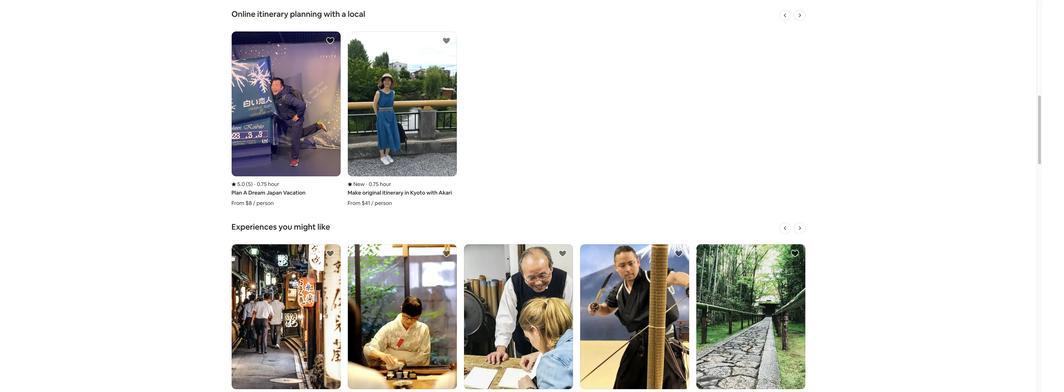 Task type: locate. For each thing, give the bounding box(es) containing it.
itinerary right 'online'
[[257, 9, 288, 19]]

vacation
[[283, 190, 306, 197]]

hour inside plan a dream japan vacation group
[[268, 181, 279, 188]]

· 0.75 hour up original
[[366, 181, 391, 188]]

0.75 for dream
[[257, 181, 267, 188]]

0 horizontal spatial from
[[231, 200, 244, 207]]

hour up japan
[[268, 181, 279, 188]]

1 horizontal spatial · 0.75 hour
[[366, 181, 391, 188]]

online itinerary planning with a local
[[231, 9, 365, 19]]

person inside plan a dream japan vacation from $8 / person
[[256, 200, 274, 207]]

2 · from the left
[[366, 181, 367, 188]]

/
[[253, 200, 255, 207], [371, 200, 374, 207]]

with left akari
[[426, 190, 438, 197]]

1 horizontal spatial /
[[371, 200, 374, 207]]

0 horizontal spatial 0.75
[[257, 181, 267, 188]]

with left the "a"
[[324, 9, 340, 19]]

· 0.75 hour inside make original itinerary in kyoto with akari group
[[366, 181, 391, 188]]

1 hour from the left
[[268, 181, 279, 188]]

1 horizontal spatial 0.75
[[369, 181, 379, 188]]

0 vertical spatial itinerary
[[257, 9, 288, 19]]

0 horizontal spatial person
[[256, 200, 274, 207]]

0 horizontal spatial · 0.75 hour
[[254, 181, 279, 188]]

new
[[353, 181, 365, 188]]

kyoto
[[410, 190, 425, 197]]

0 horizontal spatial with
[[324, 9, 340, 19]]

· 0.75 hour up japan
[[254, 181, 279, 188]]

0.75 up original
[[369, 181, 379, 188]]

akari
[[439, 190, 452, 197]]

· inside make original itinerary in kyoto with akari group
[[366, 181, 367, 188]]

1 · from the left
[[254, 181, 255, 188]]

2 / from the left
[[371, 200, 374, 207]]

a
[[243, 190, 247, 197]]

person inside make original itinerary in kyoto with akari from $41 / person
[[375, 200, 392, 207]]

local
[[348, 9, 365, 19]]

from down make
[[348, 200, 360, 207]]

0 horizontal spatial itinerary
[[257, 9, 288, 19]]

· 0.75 hour for dream
[[254, 181, 279, 188]]

· 0.75 hour inside plan a dream japan vacation group
[[254, 181, 279, 188]]

0 horizontal spatial add to wishlist image
[[326, 37, 334, 45]]

hour
[[268, 181, 279, 188], [380, 181, 391, 188]]

add to wishlist image
[[442, 37, 451, 45], [326, 250, 334, 258], [442, 250, 451, 258], [558, 250, 567, 258]]

· right (5)
[[254, 181, 255, 188]]

0 horizontal spatial /
[[253, 200, 255, 207]]

plan a dream japan vacation from $8 / person
[[231, 190, 306, 207]]

add to wishlist image
[[326, 37, 334, 45], [674, 250, 683, 258], [790, 250, 799, 258]]

0.75 inside plan a dream japan vacation group
[[257, 181, 267, 188]]

plan
[[231, 190, 242, 197]]

1 horizontal spatial from
[[348, 200, 360, 207]]

2 hour from the left
[[380, 181, 391, 188]]

/ right the $41
[[371, 200, 374, 207]]

0.75 up dream
[[257, 181, 267, 188]]

1 · 0.75 hour from the left
[[254, 181, 279, 188]]

2 from from the left
[[348, 200, 360, 207]]

person down original
[[375, 200, 392, 207]]

a
[[342, 9, 346, 19]]

hour for itinerary
[[380, 181, 391, 188]]

1 person from the left
[[256, 200, 274, 207]]

· right new
[[366, 181, 367, 188]]

person down dream
[[256, 200, 274, 207]]

0 horizontal spatial hour
[[268, 181, 279, 188]]

2 · 0.75 hour from the left
[[366, 181, 391, 188]]

you
[[279, 222, 292, 232]]

0.75 inside make original itinerary in kyoto with akari group
[[369, 181, 379, 188]]

1 horizontal spatial hour
[[380, 181, 391, 188]]

2 0.75 from the left
[[369, 181, 379, 188]]

person
[[256, 200, 274, 207], [375, 200, 392, 207]]

planning
[[290, 9, 322, 19]]

0 horizontal spatial ·
[[254, 181, 255, 188]]

0 vertical spatial with
[[324, 9, 340, 19]]

·
[[254, 181, 255, 188], [366, 181, 367, 188]]

with
[[324, 9, 340, 19], [426, 190, 438, 197]]

1 from from the left
[[231, 200, 244, 207]]

0.75
[[257, 181, 267, 188], [369, 181, 379, 188]]

experiences
[[231, 222, 277, 232]]

from inside make original itinerary in kyoto with akari from $41 / person
[[348, 200, 360, 207]]

1 vertical spatial with
[[426, 190, 438, 197]]

from
[[231, 200, 244, 207], [348, 200, 360, 207]]

2 horizontal spatial add to wishlist image
[[790, 250, 799, 258]]

1 / from the left
[[253, 200, 255, 207]]

· inside plan a dream japan vacation group
[[254, 181, 255, 188]]

5.0 (5)
[[237, 181, 253, 188]]

1 horizontal spatial person
[[375, 200, 392, 207]]

hour inside make original itinerary in kyoto with akari group
[[380, 181, 391, 188]]

0.75 for itinerary
[[369, 181, 379, 188]]

from down the "plan"
[[231, 200, 244, 207]]

make
[[348, 190, 361, 197]]

itinerary inside make original itinerary in kyoto with akari from $41 / person
[[382, 190, 403, 197]]

5.0
[[237, 181, 245, 188]]

itinerary left in
[[382, 190, 403, 197]]

1 horizontal spatial ·
[[366, 181, 367, 188]]

1 horizontal spatial with
[[426, 190, 438, 197]]

· 0.75 hour
[[254, 181, 279, 188], [366, 181, 391, 188]]

hour up original
[[380, 181, 391, 188]]

1 horizontal spatial itinerary
[[382, 190, 403, 197]]

/ inside make original itinerary in kyoto with akari from $41 / person
[[371, 200, 374, 207]]

/ right $8
[[253, 200, 255, 207]]

1 vertical spatial itinerary
[[382, 190, 403, 197]]

might
[[294, 222, 316, 232]]

itinerary
[[257, 9, 288, 19], [382, 190, 403, 197]]

1 0.75 from the left
[[257, 181, 267, 188]]

2 person from the left
[[375, 200, 392, 207]]



Task type: vqa. For each thing, say whether or not it's contained in the screenshot.
guests in the popup button
no



Task type: describe. For each thing, give the bounding box(es) containing it.
/ inside plan a dream japan vacation from $8 / person
[[253, 200, 255, 207]]

with inside make original itinerary in kyoto with akari from $41 / person
[[426, 190, 438, 197]]

from inside plan a dream japan vacation from $8 / person
[[231, 200, 244, 207]]

1 horizontal spatial add to wishlist image
[[674, 250, 683, 258]]

5.0 out of 5 average rating,  5 reviews image
[[231, 181, 253, 188]]

make original itinerary in kyoto with akari group
[[348, 32, 457, 207]]

$8
[[245, 200, 252, 207]]

dream
[[248, 190, 265, 197]]

online
[[231, 9, 255, 19]]

hour for dream
[[268, 181, 279, 188]]

· for new
[[366, 181, 367, 188]]

original
[[362, 190, 381, 197]]

add to wishlist image inside make original itinerary in kyoto with akari group
[[442, 37, 451, 45]]

experiences you might like
[[231, 222, 330, 232]]

$41
[[362, 200, 370, 207]]

like
[[317, 222, 330, 232]]

in
[[405, 190, 409, 197]]

new experience image
[[348, 181, 365, 188]]

· for 5.0 (5)
[[254, 181, 255, 188]]

japan
[[266, 190, 282, 197]]

· 0.75 hour for itinerary
[[366, 181, 391, 188]]

(5)
[[246, 181, 253, 188]]

plan a dream japan vacation group
[[231, 32, 340, 207]]

make original itinerary in kyoto with akari from $41 / person
[[348, 190, 452, 207]]



